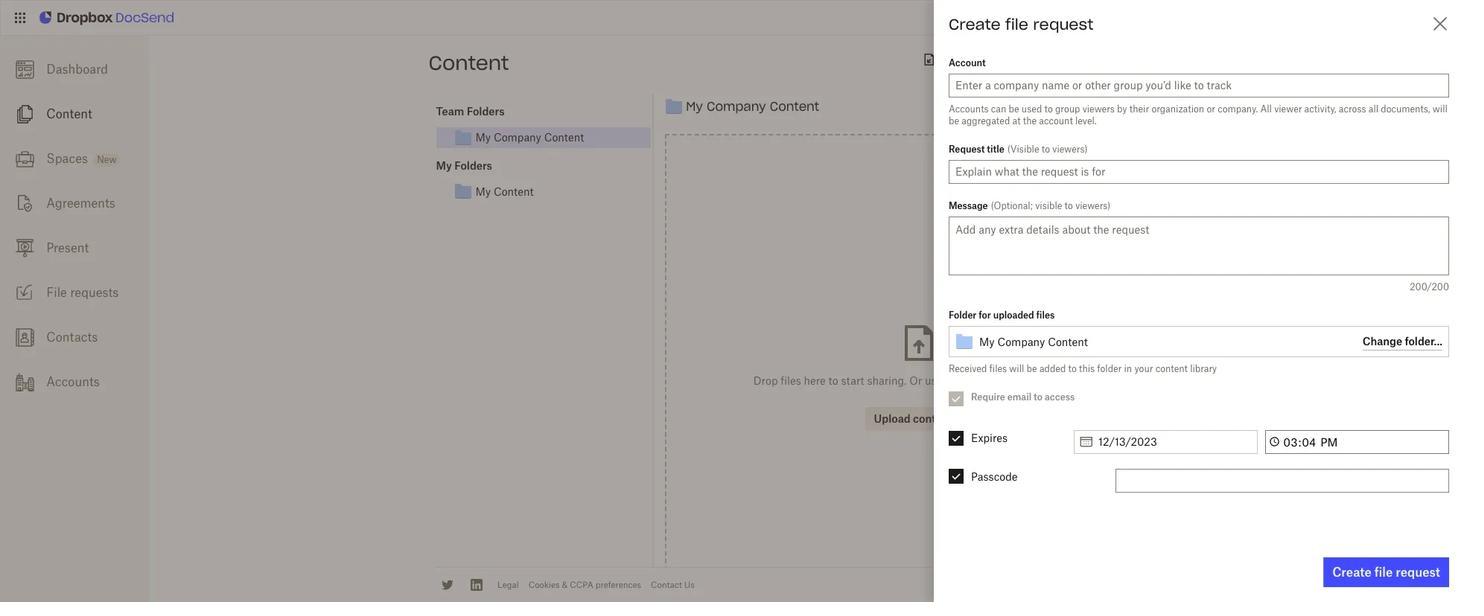 Task type: locate. For each thing, give the bounding box(es) containing it.
0 horizontal spatial company
[[494, 131, 541, 144]]

0 horizontal spatial folder image
[[454, 129, 472, 146]]

file requests
[[46, 285, 119, 300]]

1 horizontal spatial folder image
[[665, 98, 683, 116]]

contact us link
[[651, 580, 695, 590]]

my inside tree
[[436, 159, 452, 172]]

viewers)
[[1053, 144, 1088, 155], [1076, 200, 1111, 212]]

to
[[1045, 104, 1053, 115], [1042, 144, 1050, 155], [1065, 200, 1073, 212], [1069, 363, 1077, 375], [1034, 392, 1043, 403]]

require
[[971, 392, 1005, 403]]

to right the "visible"
[[1065, 200, 1073, 212]]

0 vertical spatial request
[[1033, 15, 1094, 34]]

accounts link
[[0, 360, 149, 404]]

folders right team
[[467, 105, 505, 118]]

0 horizontal spatial accounts
[[46, 375, 100, 390]]

0 vertical spatial folders
[[467, 105, 505, 118]]

files
[[1037, 310, 1055, 321], [990, 363, 1007, 375]]

request inside button
[[1396, 565, 1441, 580]]

1 vertical spatial viewers)
[[1076, 200, 1111, 212]]

0 vertical spatial file
[[1006, 15, 1029, 34]]

1 horizontal spatial will
[[1433, 104, 1448, 115]]

Expiration Time time field
[[1265, 431, 1449, 454]]

will
[[1433, 104, 1448, 115], [1010, 363, 1024, 375]]

folder image
[[665, 98, 683, 116], [454, 129, 472, 146]]

company
[[707, 99, 766, 114], [494, 131, 541, 144], [998, 336, 1045, 348]]

1 vertical spatial folders
[[454, 159, 492, 172]]

1 vertical spatial file
[[1375, 565, 1393, 580]]

0 horizontal spatial be
[[949, 115, 959, 127]]

my company content inside button
[[476, 131, 584, 144]]

sidebar accounts image
[[15, 373, 34, 392]]

0 vertical spatial files
[[1037, 310, 1055, 321]]

sidebar present image
[[15, 239, 34, 258]]

folder
[[949, 310, 977, 321]]

share content
[[986, 53, 1060, 66]]

accounts for accounts
[[46, 375, 100, 390]]

0 vertical spatial accounts
[[949, 104, 989, 115]]

company inside my company content button
[[494, 131, 541, 144]]

their
[[1130, 104, 1149, 115]]

the
[[1023, 115, 1037, 127]]

1 horizontal spatial company
[[707, 99, 766, 114]]

0 vertical spatial create file request
[[949, 15, 1094, 34]]

change
[[1363, 335, 1403, 347]]

accounts
[[949, 104, 989, 115], [46, 375, 100, 390]]

new
[[97, 154, 116, 165]]

1 vertical spatial accounts
[[46, 375, 100, 390]]

2 horizontal spatial my company content
[[979, 336, 1088, 348]]

200/200
[[1410, 282, 1449, 293]]

request
[[1033, 15, 1094, 34], [1396, 565, 1441, 580]]

contacts link
[[0, 315, 149, 360]]

can
[[991, 104, 1007, 115]]

1 horizontal spatial my company content
[[686, 99, 819, 114]]

0 horizontal spatial will
[[1010, 363, 1024, 375]]

change folder... button
[[1363, 333, 1443, 351]]

0 vertical spatial be
[[1009, 104, 1019, 115]]

will inside accounts can be used to group viewers by their organization or company. all viewer activity, across all documents, will be aggregated at the account level.
[[1433, 104, 1448, 115]]

share content button
[[977, 48, 1069, 72]]

file inside button
[[1375, 565, 1393, 580]]

1 vertical spatial files
[[990, 363, 1007, 375]]

to up account
[[1045, 104, 1053, 115]]

my company content button
[[454, 129, 651, 146]]

folders for my folders
[[454, 159, 492, 172]]

received files will be added to this folder in your content library
[[949, 363, 1217, 375]]

folders down team folders
[[454, 159, 492, 172]]

added
[[1040, 363, 1066, 375]]

contacts
[[46, 330, 98, 345]]

0 vertical spatial will
[[1433, 104, 1448, 115]]

my company content
[[686, 99, 819, 114], [476, 131, 584, 144], [979, 336, 1088, 348]]

sidebar ndas image
[[15, 194, 34, 213]]

folder image
[[956, 333, 974, 351]]

1 horizontal spatial create file request
[[1333, 565, 1441, 580]]

1 vertical spatial my company content
[[476, 131, 584, 144]]

Add any extra details about the request text field
[[949, 217, 1449, 276]]

0 vertical spatial folder image
[[665, 98, 683, 116]]

folders inside tree
[[454, 159, 492, 172]]

accounts inside accounts can be used to group viewers by their organization or company. all viewer activity, across all documents, will be aggregated at the account level.
[[949, 104, 989, 115]]

accounts for accounts can be used to group viewers by their organization or company. all viewer activity, across all documents, will be aggregated at the account level.
[[949, 104, 989, 115]]

group
[[1056, 104, 1080, 115]]

folder...
[[1405, 335, 1443, 347]]

title
[[987, 144, 1005, 155]]

1 horizontal spatial accounts
[[949, 104, 989, 115]]

my
[[686, 99, 703, 114], [476, 131, 491, 144], [436, 159, 452, 172], [979, 336, 995, 348]]

legal
[[498, 580, 519, 590]]

folder for uploaded files
[[949, 310, 1055, 321]]

spaces
[[46, 151, 88, 166]]

1 horizontal spatial file
[[1375, 565, 1393, 580]]

1 horizontal spatial be
[[1009, 104, 1019, 115]]

create file request inside button
[[1333, 565, 1441, 580]]

account
[[1039, 115, 1073, 127]]

accounts down contacts
[[46, 375, 100, 390]]

files right uploaded
[[1037, 310, 1055, 321]]

across
[[1339, 104, 1366, 115]]

0 vertical spatial my company content
[[686, 99, 819, 114]]

files up require
[[990, 363, 1007, 375]]

viewers) right the "visible"
[[1076, 200, 1111, 212]]

1 horizontal spatial files
[[1037, 310, 1055, 321]]

1 vertical spatial company
[[494, 131, 541, 144]]

create
[[949, 15, 1001, 34], [1333, 565, 1372, 580]]

0 horizontal spatial create
[[949, 15, 1001, 34]]

accounts inside 'accounts' link
[[46, 375, 100, 390]]

viewers) down account
[[1053, 144, 1088, 155]]

0 horizontal spatial my company content
[[476, 131, 584, 144]]

be up at
[[1009, 104, 1019, 115]]

content
[[1156, 363, 1188, 375]]

0 horizontal spatial request
[[1033, 15, 1094, 34]]

be up request
[[949, 115, 959, 127]]

will right documents,
[[1433, 104, 1448, 115]]

0 horizontal spatial files
[[990, 363, 1007, 375]]

1 vertical spatial create
[[1333, 565, 1372, 580]]

1 vertical spatial request
[[1396, 565, 1441, 580]]

1 vertical spatial will
[[1010, 363, 1024, 375]]

contact
[[651, 580, 682, 590]]

be left added
[[1027, 363, 1037, 375]]

2 vertical spatial company
[[998, 336, 1045, 348]]

0 horizontal spatial file
[[1006, 15, 1029, 34]]

1 horizontal spatial create
[[1333, 565, 1372, 580]]

change folder...
[[1363, 335, 1443, 347]]

content link
[[0, 92, 149, 136]]

viewers) for request title (visible to viewers)
[[1053, 144, 1088, 155]]

uploaded
[[993, 310, 1034, 321]]

file
[[1006, 15, 1029, 34], [1375, 565, 1393, 580]]

content
[[429, 51, 509, 75], [1019, 53, 1060, 66], [770, 99, 819, 114], [46, 107, 92, 121], [544, 131, 584, 144], [1048, 336, 1088, 348]]

dashboard
[[46, 62, 108, 77]]

0 vertical spatial viewers)
[[1053, 144, 1088, 155]]

folders inside tree
[[467, 105, 505, 118]]

present link
[[0, 226, 149, 270]]

received
[[949, 363, 987, 375]]

1 vertical spatial folder image
[[454, 129, 472, 146]]

will up email
[[1010, 363, 1024, 375]]

message
[[949, 200, 988, 212]]

your
[[1135, 363, 1153, 375]]

cookies
[[529, 580, 560, 590]]

my company content for folder icon
[[979, 336, 1088, 348]]

used
[[1022, 104, 1042, 115]]

tree
[[436, 181, 651, 202]]

accounts up the aggregated
[[949, 104, 989, 115]]

(visible
[[1008, 144, 1039, 155]]

2 vertical spatial my company content
[[979, 336, 1088, 348]]

folders
[[467, 105, 505, 118], [454, 159, 492, 172]]

expires
[[971, 432, 1008, 445]]

create inside button
[[1333, 565, 1372, 580]]

passcode
[[971, 471, 1018, 483]]

documents,
[[1381, 104, 1431, 115]]

requests
[[70, 285, 119, 300]]

1 horizontal spatial request
[[1396, 565, 1441, 580]]

at
[[1013, 115, 1021, 127]]

2 horizontal spatial be
[[1027, 363, 1037, 375]]

or
[[1207, 104, 1216, 115]]

be
[[1009, 104, 1019, 115], [949, 115, 959, 127], [1027, 363, 1037, 375]]

file
[[46, 285, 67, 300]]

to left this
[[1069, 363, 1077, 375]]

1 vertical spatial create file request
[[1333, 565, 1441, 580]]



Task type: vqa. For each thing, say whether or not it's contained in the screenshot.
the this
yes



Task type: describe. For each thing, give the bounding box(es) containing it.
file requests link
[[0, 270, 149, 315]]

my company content tree item
[[436, 127, 651, 148]]

sidebar documents image
[[15, 105, 34, 123]]

library
[[1190, 363, 1217, 375]]

email
[[1008, 392, 1032, 403]]

Account text field
[[950, 74, 1449, 97]]

organization
[[1152, 104, 1205, 115]]

sidebar dashboard image
[[15, 60, 34, 79]]

all
[[1369, 104, 1379, 115]]

viewers
[[1083, 104, 1115, 115]]

access
[[1045, 392, 1075, 403]]

cookies & ccpa preferences
[[529, 580, 641, 590]]

by
[[1117, 104, 1127, 115]]

us
[[684, 580, 695, 590]]

cookies & ccpa preferences link
[[529, 580, 641, 590]]

new folder. clicking this button will open the add folder dialog image
[[950, 51, 968, 69]]

sidebar contacts image
[[15, 328, 34, 347]]

dashboard link
[[0, 47, 149, 92]]

my folders
[[436, 159, 492, 172]]

content inside tree item
[[544, 131, 584, 144]]

contact us
[[651, 580, 695, 590]]

&
[[562, 580, 568, 590]]

account
[[949, 57, 986, 69]]

sidebar spaces image
[[15, 150, 34, 168]]

company.
[[1218, 104, 1258, 115]]

my company content for folder image in my company content tree item
[[476, 131, 584, 144]]

present
[[46, 241, 89, 255]]

Explain what the request is for text field
[[950, 161, 1449, 183]]

0 vertical spatial create
[[949, 15, 1001, 34]]

folders for team folders
[[467, 105, 505, 118]]

visible
[[1035, 200, 1062, 212]]

1 vertical spatial be
[[949, 115, 959, 127]]

message (optional; visible to viewers)
[[949, 200, 1111, 212]]

all
[[1261, 104, 1272, 115]]

viewer
[[1275, 104, 1302, 115]]

level.
[[1076, 115, 1097, 127]]

activity,
[[1305, 104, 1337, 115]]

request title (visible to viewers)
[[949, 144, 1088, 155]]

receive image
[[15, 284, 34, 302]]

Expiration Date text field
[[1099, 431, 1257, 454]]

0 vertical spatial company
[[707, 99, 766, 114]]

create file request button
[[1324, 558, 1449, 588]]

agreements
[[46, 196, 115, 211]]

to right (visible
[[1042, 144, 1050, 155]]

close image
[[1432, 15, 1449, 33]]

team folders
[[436, 105, 505, 118]]

0 horizontal spatial create file request
[[949, 15, 1094, 34]]

viewers) for message (optional; visible to viewers)
[[1076, 200, 1111, 212]]

my inside button
[[476, 131, 491, 144]]

to inside accounts can be used to group viewers by their organization or company. all viewer activity, across all documents, will be aggregated at the account level.
[[1045, 104, 1053, 115]]

folder
[[1097, 363, 1122, 375]]

share
[[986, 53, 1016, 66]]

aggregated
[[962, 115, 1010, 127]]

team
[[436, 105, 464, 118]]

for
[[979, 310, 991, 321]]

spaces new
[[46, 151, 116, 166]]

in
[[1124, 363, 1132, 375]]

request
[[949, 144, 985, 155]]

agreements link
[[0, 181, 149, 226]]

accounts can be used to group viewers by their organization or company. all viewer activity, across all documents, will be aggregated at the account level.
[[949, 104, 1448, 127]]

2 vertical spatial be
[[1027, 363, 1037, 375]]

2 horizontal spatial company
[[998, 336, 1045, 348]]

this
[[1079, 363, 1095, 375]]

require email to access
[[971, 392, 1075, 403]]

legal link
[[498, 580, 519, 590]]

Passcode text field
[[1117, 470, 1449, 492]]

(optional;
[[991, 200, 1033, 212]]

preferences
[[596, 580, 641, 590]]

request files image
[[920, 51, 938, 69]]

to right email
[[1034, 392, 1043, 403]]

team folders tree
[[436, 103, 651, 148]]

folder image inside my company content tree item
[[454, 129, 472, 146]]

my folders tree
[[436, 157, 651, 202]]

ccpa
[[570, 580, 594, 590]]



